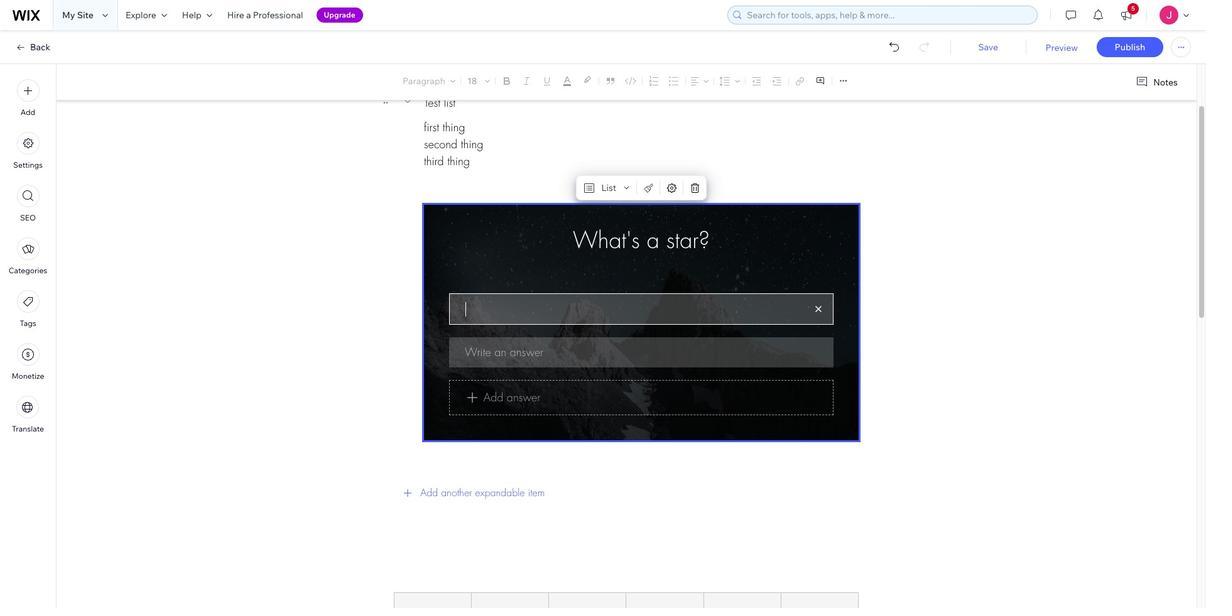 Task type: vqa. For each thing, say whether or not it's contained in the screenshot.
the leftmost Add
yes



Task type: locate. For each thing, give the bounding box(es) containing it.
add left answer
[[483, 390, 503, 405]]

item
[[528, 486, 545, 500]]

notes button
[[1131, 74, 1182, 90]]

2 vertical spatial add
[[420, 486, 438, 500]]

5
[[1131, 4, 1135, 13]]

Search for tools, apps, help & more... field
[[743, 6, 1033, 24]]

list
[[602, 182, 616, 193]]

settings button
[[13, 132, 43, 170]]

menu
[[0, 72, 56, 441]]

add inside 'menu'
[[21, 107, 35, 117]]

my site
[[62, 9, 94, 21]]

categories button
[[9, 237, 47, 275]]

0 horizontal spatial add
[[21, 107, 35, 117]]

paragraph button
[[400, 72, 458, 90]]

None text field
[[449, 294, 834, 325]]

0 vertical spatial thing
[[443, 120, 465, 134]]

explore
[[126, 9, 156, 21]]

1 vertical spatial add
[[483, 390, 503, 405]]

thing up second
[[443, 120, 465, 134]]

list button
[[579, 179, 634, 197]]

my
[[62, 9, 75, 21]]

upgrade
[[324, 10, 355, 19]]

add
[[21, 107, 35, 117], [483, 390, 503, 405], [420, 486, 438, 500]]

tags button
[[17, 290, 39, 328]]

third
[[424, 154, 444, 168]]

1 vertical spatial thing
[[461, 137, 483, 151]]

1 horizontal spatial add
[[420, 486, 438, 500]]

add for add
[[21, 107, 35, 117]]

site
[[77, 9, 94, 21]]

thing right second
[[461, 137, 483, 151]]

seo
[[20, 213, 36, 222]]

Write an answer text field
[[449, 338, 834, 368]]

test list
[[424, 95, 455, 110]]

thing
[[443, 120, 465, 134], [461, 137, 483, 151], [447, 154, 470, 168]]

0 vertical spatial add
[[21, 107, 35, 117]]

upgrade button
[[316, 8, 363, 23]]

thing right third at top left
[[447, 154, 470, 168]]

2 vertical spatial thing
[[447, 154, 470, 168]]

categories
[[9, 266, 47, 275]]

add up settings button
[[21, 107, 35, 117]]

test
[[424, 95, 440, 110]]

first thing second thing third thing
[[424, 120, 483, 168]]

2 horizontal spatial add
[[483, 390, 503, 405]]

add left the another
[[420, 486, 438, 500]]

hire a professional
[[227, 9, 303, 21]]

publish
[[1115, 41, 1145, 53]]

second
[[424, 137, 457, 151]]

add inside button
[[420, 486, 438, 500]]

5 button
[[1113, 0, 1140, 30]]

back
[[30, 41, 50, 53]]



Task type: describe. For each thing, give the bounding box(es) containing it.
another
[[441, 486, 472, 500]]

help button
[[175, 0, 220, 30]]

add button
[[17, 79, 39, 117]]

settings
[[13, 160, 43, 170]]

save
[[978, 41, 998, 53]]

seo button
[[17, 185, 39, 222]]

add another expandable item
[[420, 486, 545, 500]]

expandable
[[475, 486, 525, 500]]

a
[[246, 9, 251, 21]]

hire
[[227, 9, 244, 21]]

first
[[424, 120, 439, 134]]

translate
[[12, 424, 44, 433]]

preview button
[[1046, 42, 1078, 53]]

monetize button
[[12, 343, 44, 381]]

notes
[[1154, 76, 1178, 88]]

publish button
[[1097, 37, 1163, 57]]

tags
[[20, 319, 36, 328]]

paragraph
[[403, 75, 445, 87]]

answer
[[507, 390, 540, 405]]

menu containing add
[[0, 72, 56, 441]]

add answer button
[[449, 380, 834, 415]]

back button
[[15, 41, 50, 53]]

add another expandable item button
[[394, 478, 859, 508]]

hire a professional link
[[220, 0, 311, 30]]

add answer
[[483, 390, 540, 405]]

monetize
[[12, 371, 44, 381]]

professional
[[253, 9, 303, 21]]

add for add another expandable item
[[420, 486, 438, 500]]

Ask your question text field
[[449, 227, 834, 281]]

help
[[182, 9, 201, 21]]

save button
[[963, 41, 1014, 53]]

translate button
[[12, 396, 44, 433]]

preview
[[1046, 42, 1078, 53]]

list
[[444, 95, 455, 110]]

add for add answer
[[483, 390, 503, 405]]



